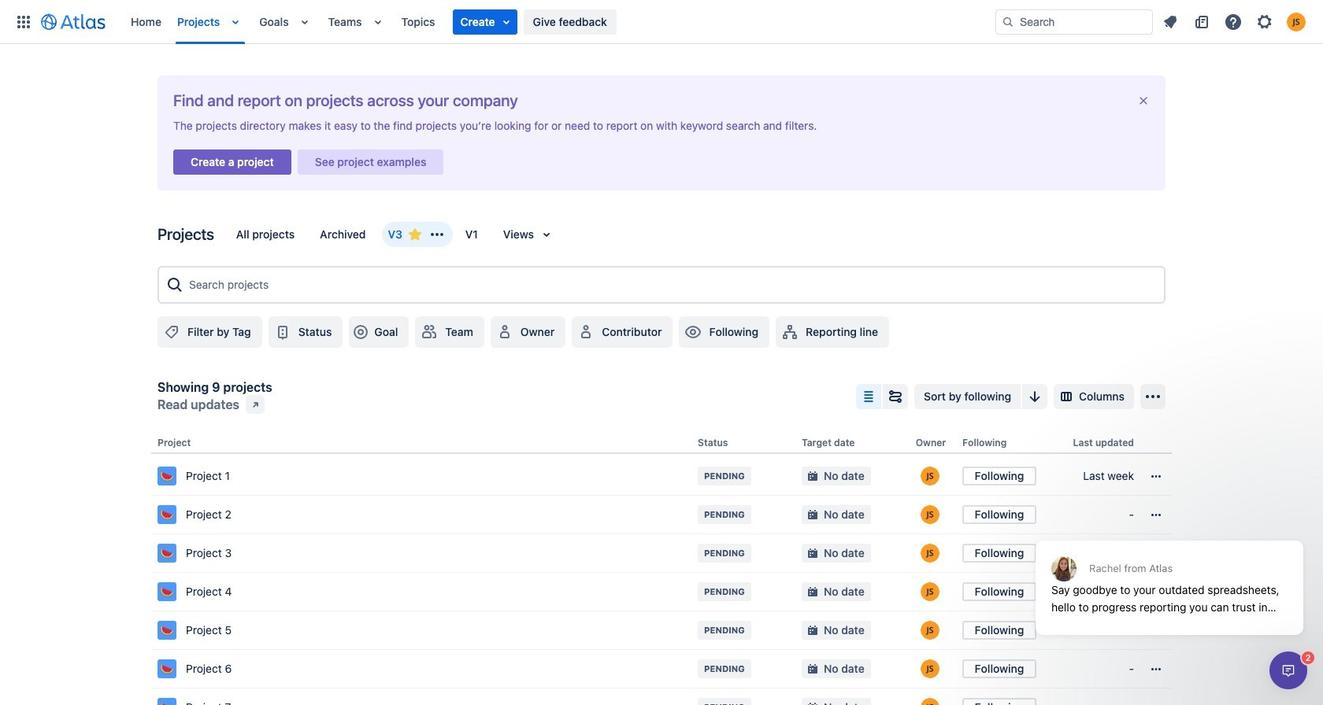 Task type: locate. For each thing, give the bounding box(es) containing it.
list
[[123, 0, 996, 44], [1157, 9, 1314, 34]]

0 vertical spatial dialog
[[1028, 503, 1312, 648]]

1 horizontal spatial list
[[1157, 9, 1314, 34]]

Search projects field
[[184, 271, 1158, 299]]

notifications image
[[1161, 12, 1180, 31]]

remove from starred image
[[406, 225, 425, 244]]

display as list image
[[860, 388, 879, 407]]

banner
[[0, 0, 1324, 44]]

dialog
[[1028, 503, 1312, 648], [1270, 652, 1308, 690]]

Search field
[[996, 9, 1153, 34]]

list item
[[453, 9, 517, 34]]

0 horizontal spatial list
[[123, 0, 996, 44]]

settings image
[[1256, 12, 1275, 31]]

more image
[[428, 225, 447, 244]]

None search field
[[996, 9, 1153, 34]]

help image
[[1224, 12, 1243, 31]]

search image
[[1002, 15, 1015, 28]]



Task type: describe. For each thing, give the bounding box(es) containing it.
list item inside list
[[453, 9, 517, 34]]

display as timeline image
[[886, 388, 905, 407]]

1 vertical spatial dialog
[[1270, 652, 1308, 690]]

switch to... image
[[14, 12, 33, 31]]

following image
[[684, 323, 703, 342]]

search projects image
[[165, 276, 184, 295]]

tag image
[[162, 323, 181, 342]]

account image
[[1287, 12, 1306, 31]]

close banner image
[[1138, 95, 1150, 107]]

status image
[[273, 323, 292, 342]]

top element
[[9, 0, 996, 44]]

reverse sort order image
[[1026, 388, 1045, 407]]



Task type: vqa. For each thing, say whether or not it's contained in the screenshot.
first confluence image from the top
no



